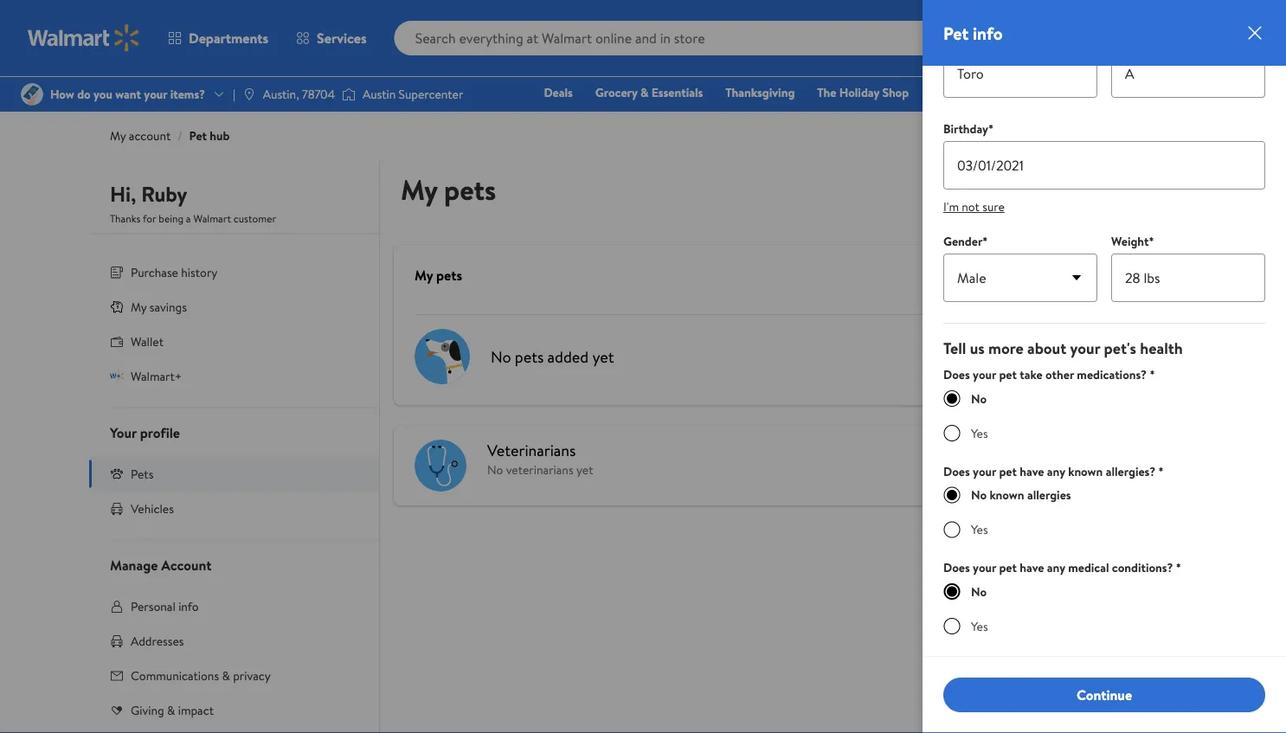 Task type: locate. For each thing, give the bounding box(es) containing it.
pets
[[131, 465, 154, 482]]

does for does your pet have any known allergies? *
[[944, 463, 971, 480]]

giving & impact
[[131, 702, 214, 719]]

2 icon image from the top
[[110, 369, 124, 383]]

no radio down yes radio
[[944, 584, 961, 601]]

2 vertical spatial yes
[[972, 618, 989, 635]]

Weight* text field
[[1112, 254, 1266, 303]]

2 vertical spatial &
[[167, 702, 175, 719]]

does your pet take other medications? *
[[944, 367, 1156, 384]]

info for personal info
[[179, 598, 199, 615]]

my
[[110, 127, 126, 144], [401, 170, 438, 209], [415, 266, 433, 285], [131, 298, 147, 315]]

1 have from the top
[[1020, 463, 1045, 480]]

pet for known
[[1000, 463, 1018, 480]]

0 vertical spatial pet
[[944, 21, 969, 45]]

does down tell
[[944, 367, 971, 384]]

1 horizontal spatial info
[[973, 21, 1003, 45]]

gift finder link
[[924, 83, 998, 102]]

2 does from the top
[[944, 463, 971, 480]]

1 vertical spatial option group
[[944, 487, 1266, 539]]

deals
[[544, 84, 573, 101]]

dismiss image
[[1245, 23, 1266, 43]]

option group containing no known allergies
[[944, 487, 1266, 539]]

1 horizontal spatial shop
[[1115, 84, 1141, 101]]

2 yes from the top
[[972, 522, 989, 539]]

option group for medical
[[944, 584, 1266, 636]]

your for does your pet have any known allergies? *
[[974, 463, 997, 480]]

add down "weight*"
[[1142, 271, 1163, 288]]

pet up no known allergies
[[1000, 463, 1018, 480]]

add
[[1142, 271, 1163, 288], [1142, 457, 1163, 474]]

Yes radio
[[944, 522, 961, 539]]

0 vertical spatial pets
[[444, 170, 496, 209]]

purchase history
[[131, 264, 218, 281]]

us
[[971, 338, 985, 360]]

yet for veterinarians no veterinarians yet
[[577, 462, 594, 478]]

option group down medical
[[944, 584, 1266, 636]]

allergies?
[[1107, 463, 1156, 480]]

1 vertical spatial *
[[1159, 463, 1164, 480]]

info
[[973, 21, 1003, 45], [179, 598, 199, 615]]

yet right veterinarians
[[577, 462, 594, 478]]

& right 'giving'
[[167, 702, 175, 719]]

savings
[[150, 298, 187, 315]]

manage account
[[110, 556, 212, 575]]

gift
[[932, 84, 953, 101]]

1 add from the top
[[1142, 271, 1163, 288]]

personal info link
[[89, 589, 379, 624]]

does
[[944, 367, 971, 384], [944, 463, 971, 480], [944, 560, 971, 577]]

1 vertical spatial yet
[[577, 462, 594, 478]]

&
[[641, 84, 649, 101], [222, 667, 230, 684], [167, 702, 175, 719]]

2 any from the top
[[1048, 560, 1066, 577]]

have left medical
[[1020, 560, 1045, 577]]

vehicles link
[[89, 491, 379, 526]]

0 vertical spatial any
[[1048, 463, 1066, 480]]

your
[[1071, 338, 1101, 360], [974, 367, 997, 384], [974, 463, 997, 480], [974, 560, 997, 577]]

3 icon image from the top
[[110, 467, 124, 481]]

your profile
[[110, 423, 180, 442]]

does for does your pet have any medical conditions? *
[[944, 560, 971, 577]]

0 vertical spatial add button
[[1142, 266, 1163, 294]]

personal info
[[131, 598, 199, 615]]

veterinarians no veterinarians yet
[[488, 440, 594, 478]]

giving
[[131, 702, 164, 719]]

take
[[1020, 367, 1043, 384]]

deals link
[[536, 83, 581, 102]]

add button up no allergies element
[[1142, 457, 1163, 474]]

shop right toy
[[1115, 84, 1141, 101]]

0 vertical spatial info
[[973, 21, 1003, 45]]

& right grocery
[[641, 84, 649, 101]]

profile
[[140, 423, 180, 442]]

1 shop from the left
[[883, 84, 909, 101]]

any left medical
[[1048, 560, 1066, 577]]

my pets
[[401, 170, 496, 209], [415, 266, 463, 285]]

icon image inside walmart+ link
[[110, 369, 124, 383]]

* for allergies?
[[1159, 463, 1164, 480]]

yet inside veterinarians no veterinarians yet
[[577, 462, 594, 478]]

& left privacy
[[222, 667, 230, 684]]

1 vertical spatial pets
[[437, 266, 463, 285]]

1 horizontal spatial *
[[1159, 463, 1164, 480]]

pet's
[[1105, 338, 1137, 360]]

does up no known allergies radio
[[944, 463, 971, 480]]

$19.14
[[1233, 43, 1254, 55]]

* down health
[[1150, 367, 1156, 384]]

0 vertical spatial known
[[1069, 463, 1104, 480]]

gift finder
[[932, 84, 990, 101]]

1 any from the top
[[1048, 463, 1066, 480]]

pet left take
[[1000, 367, 1018, 384]]

2 pet from the top
[[1000, 463, 1018, 480]]

1 vertical spatial icon image
[[110, 369, 124, 383]]

0 vertical spatial no radio
[[944, 391, 961, 408]]

No radio
[[944, 391, 961, 408], [944, 584, 961, 601]]

1 does from the top
[[944, 367, 971, 384]]

2 vertical spatial pets
[[515, 346, 544, 368]]

1 vertical spatial info
[[179, 598, 199, 615]]

0 vertical spatial does
[[944, 367, 971, 384]]

1 yes radio from the top
[[944, 425, 961, 443]]

weight*
[[1112, 233, 1155, 250]]

does down yes radio
[[944, 560, 971, 577]]

yes radio for does your pet take other medications? *
[[944, 425, 961, 443]]

2 vertical spatial option group
[[944, 584, 1266, 636]]

no radio for does your pet have any medical conditions? *
[[944, 584, 961, 601]]

3 does from the top
[[944, 560, 971, 577]]

pet
[[1000, 367, 1018, 384], [1000, 463, 1018, 480], [1000, 560, 1018, 577]]

add button
[[1142, 266, 1163, 294], [1142, 457, 1163, 474]]

0 vertical spatial icon image
[[110, 300, 124, 314]]

icon image inside pets link
[[110, 467, 124, 481]]

1 yes from the top
[[972, 425, 989, 442]]

3 pet from the top
[[1000, 560, 1018, 577]]

2 vertical spatial does
[[944, 560, 971, 577]]

1 vertical spatial add button
[[1142, 457, 1163, 474]]

0 vertical spatial &
[[641, 84, 649, 101]]

your for does your pet have any medical conditions? *
[[974, 560, 997, 577]]

info up finder
[[973, 21, 1003, 45]]

vet photo image
[[415, 440, 467, 492]]

1 vertical spatial yes
[[972, 522, 989, 539]]

yes inside has medications element
[[972, 425, 989, 442]]

known left allergies
[[990, 487, 1025, 504]]

None text field
[[944, 50, 1098, 98], [1112, 50, 1266, 98], [944, 50, 1098, 98], [1112, 50, 1266, 98]]

2 vertical spatial *
[[1177, 560, 1182, 577]]

has medical conditions element
[[944, 618, 1266, 636]]

icon image
[[110, 300, 124, 314], [110, 369, 124, 383], [110, 467, 124, 481]]

1 vertical spatial &
[[222, 667, 230, 684]]

Yes radio
[[944, 425, 961, 443], [944, 618, 961, 636]]

known inside no allergies element
[[990, 487, 1025, 504]]

info right personal on the bottom left of the page
[[179, 598, 199, 615]]

0 vertical spatial add
[[1142, 271, 1163, 288]]

option group
[[944, 391, 1266, 443], [944, 487, 1266, 539], [944, 584, 1266, 636]]

continue button
[[944, 678, 1266, 713]]

1 vertical spatial have
[[1020, 560, 1045, 577]]

1 vertical spatial does
[[944, 463, 971, 480]]

1 vertical spatial no radio
[[944, 584, 961, 601]]

sure
[[983, 199, 1005, 216]]

shop
[[883, 84, 909, 101], [1115, 84, 1141, 101]]

add button down "weight*"
[[1142, 266, 1163, 294]]

1 vertical spatial yes radio
[[944, 618, 961, 636]]

0 vertical spatial have
[[1020, 463, 1045, 480]]

walmart+ link
[[89, 359, 379, 394]]

3 option group from the top
[[944, 584, 1266, 636]]

add up no allergies element
[[1142, 457, 1163, 474]]

2 vertical spatial icon image
[[110, 467, 124, 481]]

allergies
[[1028, 487, 1072, 504]]

2 have from the top
[[1020, 560, 1045, 577]]

tell us more about your pet's health
[[944, 338, 1184, 360]]

known
[[1069, 463, 1104, 480], [990, 487, 1025, 504]]

history
[[181, 264, 218, 281]]

veterinarians
[[488, 440, 576, 462]]

option group for medications?
[[944, 391, 1266, 443]]

option group down "medications?"
[[944, 391, 1266, 443]]

0 vertical spatial yet
[[593, 346, 614, 368]]

pet right /
[[189, 127, 207, 144]]

medications?
[[1078, 367, 1148, 384]]

* right conditions?
[[1177, 560, 1182, 577]]

1 pet from the top
[[1000, 367, 1018, 384]]

icon image left my savings
[[110, 300, 124, 314]]

no radio down tell
[[944, 391, 961, 408]]

for
[[143, 211, 156, 226]]

electronics
[[1013, 84, 1072, 101]]

pet inside dialog
[[944, 21, 969, 45]]

thanks
[[110, 211, 141, 226]]

2 vertical spatial pet
[[1000, 560, 1018, 577]]

manage
[[110, 556, 158, 575]]

no medications element
[[944, 391, 1266, 408]]

have up no known allergies
[[1020, 463, 1045, 480]]

0 horizontal spatial info
[[179, 598, 199, 615]]

holiday
[[840, 84, 880, 101]]

medical
[[1069, 560, 1110, 577]]

pet up gift finder at the right top of the page
[[944, 21, 969, 45]]

yes
[[972, 425, 989, 442], [972, 522, 989, 539], [972, 618, 989, 635]]

* for conditions?
[[1177, 560, 1182, 577]]

2 horizontal spatial *
[[1177, 560, 1182, 577]]

your down no known allergies
[[974, 560, 997, 577]]

hub
[[210, 127, 230, 144]]

pets
[[444, 170, 496, 209], [437, 266, 463, 285], [515, 346, 544, 368]]

* right allergies?
[[1159, 463, 1164, 480]]

1 vertical spatial known
[[990, 487, 1025, 504]]

hi,
[[110, 180, 136, 209]]

icon image inside my savings link
[[110, 300, 124, 314]]

No known allergies radio
[[944, 487, 961, 505]]

Birthday* text field
[[944, 142, 1266, 190]]

2 option group from the top
[[944, 487, 1266, 539]]

2 no radio from the top
[[944, 584, 961, 601]]

no inside veterinarians no veterinarians yet
[[488, 462, 503, 478]]

icon image for my savings
[[110, 300, 124, 314]]

pet down no known allergies
[[1000, 560, 1018, 577]]

1 icon image from the top
[[110, 300, 124, 314]]

1 vertical spatial pet
[[189, 127, 207, 144]]

1 horizontal spatial pet
[[944, 21, 969, 45]]

0 vertical spatial yes
[[972, 425, 989, 442]]

shop right "holiday"
[[883, 84, 909, 101]]

1 vertical spatial pet
[[1000, 463, 1018, 480]]

known up no allergies element
[[1069, 463, 1104, 480]]

0 vertical spatial option group
[[944, 391, 1266, 443]]

icon image left pets
[[110, 467, 124, 481]]

0 horizontal spatial pet
[[189, 127, 207, 144]]

2 horizontal spatial &
[[641, 84, 649, 101]]

yes inside has medical conditions element
[[972, 618, 989, 635]]

0 vertical spatial yes radio
[[944, 425, 961, 443]]

no for pets
[[491, 346, 511, 368]]

icon image for pets
[[110, 467, 124, 481]]

2 yes radio from the top
[[944, 618, 961, 636]]

2 add button from the top
[[1142, 457, 1163, 474]]

addresses link
[[89, 624, 379, 659]]

no
[[491, 346, 511, 368], [972, 391, 987, 408], [488, 462, 503, 478], [972, 487, 987, 504], [972, 584, 987, 601]]

your up no known allergies
[[974, 463, 997, 480]]

1 horizontal spatial &
[[222, 667, 230, 684]]

addresses
[[131, 633, 184, 650]]

*
[[1150, 367, 1156, 384], [1159, 463, 1164, 480], [1177, 560, 1182, 577]]

1 option group from the top
[[944, 391, 1266, 443]]

does your pet have any known allergies? *
[[944, 463, 1164, 480]]

privacy
[[233, 667, 271, 684]]

yet right "added"
[[593, 346, 614, 368]]

pet for medical
[[1000, 560, 1018, 577]]

0 vertical spatial pet
[[1000, 367, 1018, 384]]

thanksgiving link
[[718, 83, 803, 102]]

your left pet's
[[1071, 338, 1101, 360]]

0 horizontal spatial &
[[167, 702, 175, 719]]

0 vertical spatial *
[[1150, 367, 1156, 384]]

1 vertical spatial add
[[1142, 457, 1163, 474]]

0 horizontal spatial known
[[990, 487, 1025, 504]]

info for pet info
[[973, 21, 1003, 45]]

your down us
[[974, 367, 997, 384]]

yes for does your pet have any known allergies? *
[[972, 522, 989, 539]]

icon image left walmart+
[[110, 369, 124, 383]]

1 horizontal spatial known
[[1069, 463, 1104, 480]]

yes inside has allergies element
[[972, 522, 989, 539]]

fashion
[[1218, 84, 1258, 101]]

option group down allergies?
[[944, 487, 1266, 539]]

yes for does your pet take other medications? *
[[972, 425, 989, 442]]

0 horizontal spatial shop
[[883, 84, 909, 101]]

info inside dialog
[[973, 21, 1003, 45]]

3 yes from the top
[[972, 618, 989, 635]]

any up allergies
[[1048, 463, 1066, 480]]

continue
[[1077, 686, 1133, 705]]

1 no radio from the top
[[944, 391, 961, 408]]

1 vertical spatial any
[[1048, 560, 1066, 577]]



Task type: vqa. For each thing, say whether or not it's contained in the screenshot.
full
no



Task type: describe. For each thing, give the bounding box(es) containing it.
hi, ruby link
[[110, 180, 187, 216]]

no radio for does your pet take other medications? *
[[944, 391, 961, 408]]

pets link
[[89, 457, 379, 491]]

home link
[[1156, 83, 1203, 102]]

more
[[989, 338, 1024, 360]]

grocery
[[596, 84, 638, 101]]

pet info
[[944, 21, 1003, 45]]

being
[[159, 211, 184, 226]]

wallet link
[[89, 324, 379, 359]]

electronics link
[[1005, 83, 1079, 102]]

no known allergies
[[972, 487, 1072, 504]]

walmart
[[193, 211, 231, 226]]

account
[[129, 127, 171, 144]]

Search search field
[[395, 21, 994, 55]]

1 add button from the top
[[1142, 266, 1163, 294]]

pet info dialog
[[923, 0, 1287, 734]]

2 shop from the left
[[1115, 84, 1141, 101]]

the holiday shop link
[[810, 83, 917, 102]]

not
[[962, 199, 980, 216]]

your for does your pet take other medications? *
[[974, 367, 997, 384]]

gender*
[[944, 233, 988, 250]]

has medications element
[[944, 425, 1266, 443]]

customer
[[234, 211, 276, 226]]

purchase history link
[[89, 255, 379, 290]]

have for known
[[1020, 463, 1045, 480]]

toy shop link
[[1086, 83, 1149, 102]]

6
[[1248, 20, 1253, 34]]

1 vertical spatial my pets
[[415, 266, 463, 285]]

does for does your pet take other medications? *
[[944, 367, 971, 384]]

pet for medications?
[[1000, 367, 1018, 384]]

other
[[1046, 367, 1075, 384]]

added
[[548, 346, 589, 368]]

home
[[1164, 84, 1196, 101]]

my savings link
[[89, 290, 379, 324]]

communications & privacy
[[131, 667, 271, 684]]

hi, ruby thanks for being a walmart customer
[[110, 180, 276, 226]]

shop inside 'link'
[[883, 84, 909, 101]]

no for known
[[972, 487, 987, 504]]

communications
[[131, 667, 219, 684]]

& for communications
[[222, 667, 230, 684]]

my account link
[[110, 127, 171, 144]]

fashion link
[[1210, 83, 1266, 102]]

i'm not sure
[[944, 199, 1005, 216]]

impact
[[178, 702, 214, 719]]

health
[[1141, 338, 1184, 360]]

pet hub link
[[189, 127, 230, 144]]

yes for does your pet have any medical conditions? *
[[972, 618, 989, 635]]

communications & privacy link
[[89, 659, 379, 693]]

i'm not sure button
[[944, 199, 1005, 232]]

a
[[186, 211, 191, 226]]

no allergies element
[[944, 487, 1266, 505]]

/
[[178, 127, 182, 144]]

any for known
[[1048, 463, 1066, 480]]

my account / pet hub
[[110, 127, 230, 144]]

veterinarians
[[506, 462, 574, 478]]

account
[[161, 556, 212, 575]]

conditions?
[[1113, 560, 1174, 577]]

finder
[[956, 84, 990, 101]]

& for giving
[[167, 702, 175, 719]]

the
[[818, 84, 837, 101]]

no pets added yet
[[491, 346, 614, 368]]

thanksgiving
[[726, 84, 795, 101]]

wallet
[[131, 333, 164, 350]]

yes radio for does your pet have any medical conditions? *
[[944, 618, 961, 636]]

have for medical
[[1020, 560, 1045, 577]]

& for grocery
[[641, 84, 649, 101]]

icon image for walmart+
[[110, 369, 124, 383]]

purchase
[[131, 264, 178, 281]]

grocery & essentials
[[596, 84, 703, 101]]

yet for no pets added yet
[[593, 346, 614, 368]]

toy
[[1094, 84, 1112, 101]]

has allergies element
[[944, 522, 1266, 539]]

option group for known
[[944, 487, 1266, 539]]

tell
[[944, 338, 967, 360]]

personal
[[131, 598, 176, 615]]

no for no medications element
[[972, 391, 987, 408]]

i'm
[[944, 199, 960, 216]]

walmart image
[[28, 24, 140, 52]]

birthday*
[[944, 121, 994, 138]]

any for medical
[[1048, 560, 1066, 577]]

essentials
[[652, 84, 703, 101]]

walmart+
[[131, 368, 182, 385]]

0 horizontal spatial *
[[1150, 367, 1156, 384]]

giving & impact link
[[89, 693, 379, 728]]

no for no medical conditions element
[[972, 584, 987, 601]]

toy shop
[[1094, 84, 1141, 101]]

your
[[110, 423, 137, 442]]

about
[[1028, 338, 1067, 360]]

Walmart Site-Wide search field
[[395, 21, 994, 55]]

no medical conditions element
[[944, 584, 1266, 601]]

the holiday shop
[[818, 84, 909, 101]]

ruby
[[141, 180, 187, 209]]

2 add from the top
[[1142, 457, 1163, 474]]

0 vertical spatial my pets
[[401, 170, 496, 209]]



